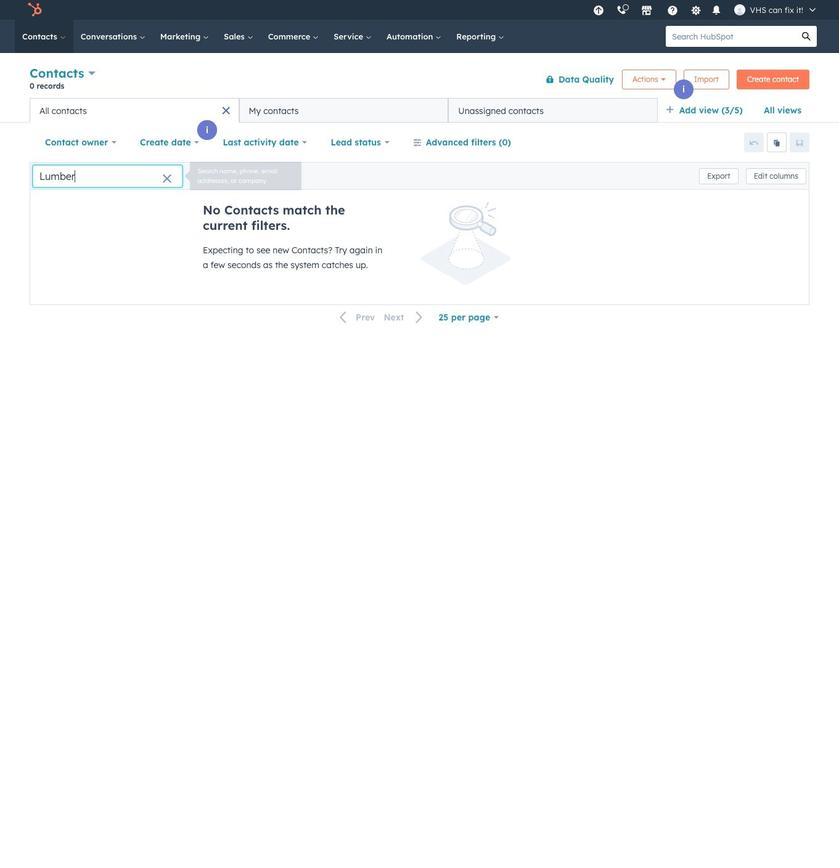 Task type: vqa. For each thing, say whether or not it's contained in the screenshot.
Marketplaces image
yes



Task type: locate. For each thing, give the bounding box(es) containing it.
0 horizontal spatial tooltip
[[69, 139, 147, 158]]

jacob simon image
[[734, 4, 745, 15]]

Search name, phone, email addresses, or company search field
[[33, 165, 183, 187]]

tooltip
[[69, 139, 147, 158], [190, 162, 298, 190]]

banner
[[30, 63, 810, 98]]

menu
[[587, 0, 825, 20]]

pagination navigation
[[332, 310, 431, 326]]

1 horizontal spatial tooltip
[[190, 162, 298, 190]]



Task type: describe. For each thing, give the bounding box(es) containing it.
marketplaces image
[[641, 6, 652, 17]]

Search HubSpot search field
[[666, 26, 796, 47]]

1 vertical spatial tooltip
[[190, 162, 298, 190]]

clear input image
[[162, 174, 172, 184]]

0 vertical spatial tooltip
[[69, 139, 147, 158]]



